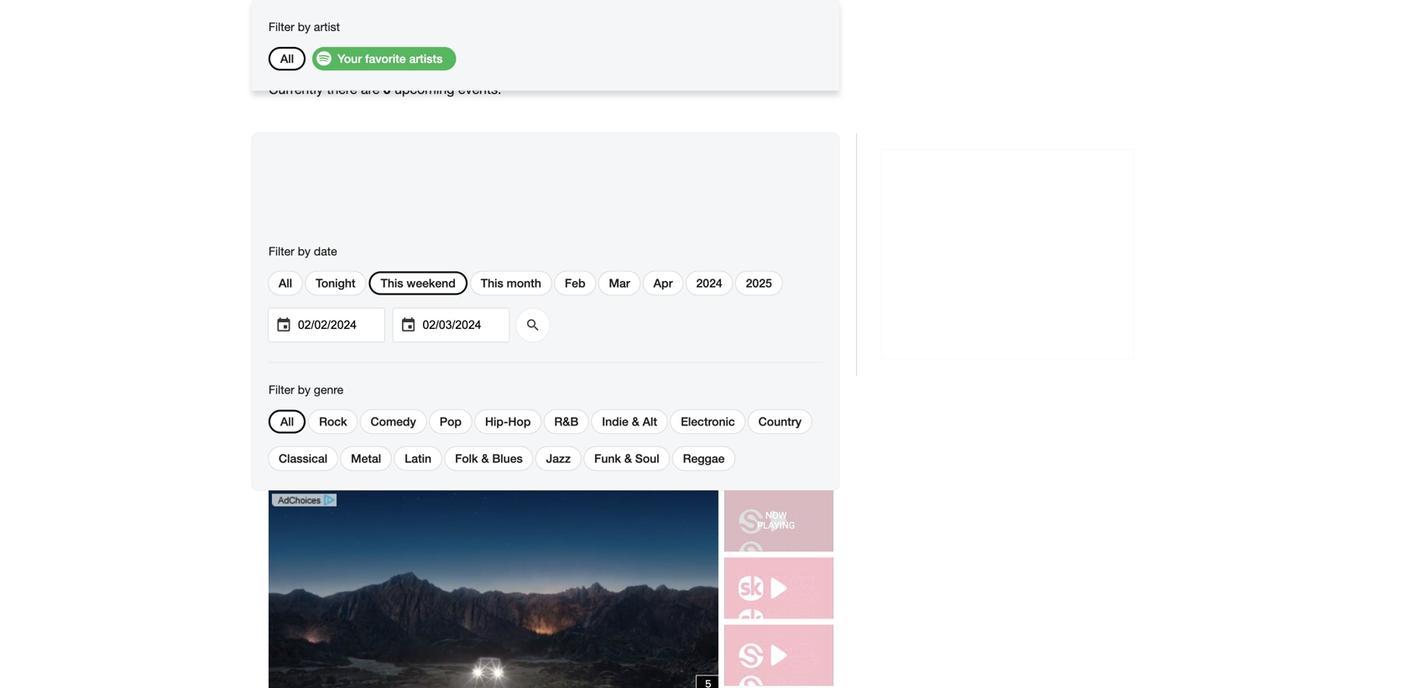 Task type: vqa. For each thing, say whether or not it's contained in the screenshot.
'Nova SD' link
no



Task type: describe. For each thing, give the bounding box(es) containing it.
rock
[[319, 415, 347, 429]]

events.
[[458, 81, 502, 97]]

by for artist
[[298, 20, 311, 34]]

metal link
[[351, 452, 381, 466]]

all link for filter by date
[[279, 276, 292, 290]]

filter by genre
[[269, 383, 344, 397]]

& for indie
[[632, 415, 640, 429]]

this month link
[[481, 276, 542, 290]]

folk & blues
[[455, 452, 523, 466]]

jazz link
[[546, 452, 571, 466]]

r&b
[[555, 415, 579, 429]]

metal
[[351, 452, 381, 466]]

latin link
[[405, 452, 432, 466]]

concerts,
[[441, 34, 497, 50]]

all for filter by artist
[[280, 52, 294, 66]]

jazz
[[546, 452, 571, 466]]

2025
[[746, 276, 772, 290]]

apr link
[[654, 276, 673, 290]]

to
[[342, 34, 354, 50]]

blues
[[492, 452, 523, 466]]

mar link
[[609, 276, 630, 290]]

0
[[383, 81, 391, 97]]

by for date
[[298, 244, 311, 258]]

filter by date
[[269, 244, 337, 258]]

currently
[[269, 81, 323, 97]]

& for folk
[[482, 452, 489, 466]]

currently there are 0 upcoming events.
[[269, 81, 502, 97]]

hip-
[[485, 415, 508, 429]]

this for this month
[[481, 276, 504, 290]]

funk & soul
[[595, 452, 660, 466]]

all
[[358, 34, 371, 50]]

tickets
[[299, 34, 338, 50]]

classical
[[279, 452, 328, 466]]

tonight
[[316, 276, 356, 290]]

in
[[645, 34, 655, 50]]

electronic
[[681, 415, 735, 429]]

find
[[269, 34, 295, 50]]

dates
[[529, 34, 562, 50]]

artist
[[314, 20, 340, 34]]

indie & alt
[[602, 415, 658, 429]]

1 vertical spatial and
[[269, 54, 291, 70]]

2024 link
[[697, 276, 723, 290]]

this month
[[481, 276, 542, 290]]

feb link
[[565, 276, 586, 290]]

apr
[[654, 276, 673, 290]]

classical link
[[279, 452, 328, 466]]

all link for filter by genre
[[280, 415, 294, 429]]

filter for filter by artist
[[269, 20, 295, 34]]

your
[[338, 52, 362, 66]]

upcoming
[[395, 81, 455, 97]]

weekend
[[407, 276, 456, 290]]

pop
[[440, 415, 462, 429]]

alt
[[643, 415, 658, 429]]

tonight link
[[316, 276, 356, 290]]

From text field
[[269, 309, 385, 342]]

this weekend link
[[381, 276, 456, 290]]

2025 link
[[746, 276, 772, 290]]

hop
[[508, 415, 531, 429]]

folk
[[455, 452, 478, 466]]

hip-hop
[[485, 415, 531, 429]]

mahwah.
[[341, 54, 396, 70]]

mar
[[609, 276, 630, 290]]

festivals
[[592, 34, 641, 50]]

soul
[[636, 452, 660, 466]]



Task type: locate. For each thing, give the bounding box(es) containing it.
this left month
[[481, 276, 504, 290]]

comedy link
[[371, 415, 416, 429]]

feb
[[565, 276, 586, 290]]

folk & blues link
[[455, 452, 523, 466]]

0 vertical spatial all link
[[280, 52, 294, 66]]

3 by from the top
[[298, 383, 311, 397]]

1 by from the top
[[298, 20, 311, 34]]

find tickets to all live music, concerts, tour dates and festivals in and around mahwah.
[[269, 34, 655, 70]]

... image
[[398, 317, 415, 332]]

date
[[314, 244, 337, 258]]

None submit
[[516, 309, 550, 342]]

2 vertical spatial all link
[[280, 415, 294, 429]]

3 filter from the top
[[269, 383, 295, 397]]

2 filter from the top
[[269, 244, 295, 258]]

2 by from the top
[[298, 244, 311, 258]]

all down "filter by date"
[[279, 276, 292, 290]]

this weekend
[[381, 276, 456, 290]]

and right dates
[[566, 34, 589, 50]]

rock link
[[319, 415, 347, 429]]

artists
[[409, 52, 443, 66]]

indie & alt link
[[602, 415, 658, 429]]

... image
[[273, 317, 291, 332]]

by for genre
[[298, 383, 311, 397]]

country link
[[759, 415, 802, 429]]

filter for filter by date
[[269, 244, 295, 258]]

1 vertical spatial all
[[279, 276, 292, 290]]

by
[[298, 20, 311, 34], [298, 244, 311, 258], [298, 383, 311, 397]]

1 filter from the top
[[269, 20, 295, 34]]

country
[[759, 415, 802, 429]]

music,
[[398, 34, 438, 50]]

are
[[361, 81, 380, 97]]

all
[[280, 52, 294, 66], [279, 276, 292, 290], [280, 415, 294, 429]]

pop link
[[440, 415, 462, 429]]

2 vertical spatial filter
[[269, 383, 295, 397]]

all for filter by date
[[279, 276, 292, 290]]

0 vertical spatial filter
[[269, 20, 295, 34]]

1 vertical spatial all link
[[279, 276, 292, 290]]

& left alt
[[632, 415, 640, 429]]

all link down "filter by date"
[[279, 276, 292, 290]]

comedy
[[371, 415, 416, 429]]

all down find at the left top of page
[[280, 52, 294, 66]]

all down filter by genre
[[280, 415, 294, 429]]

filter left date
[[269, 244, 295, 258]]

electronic link
[[681, 415, 735, 429]]

2 this from the left
[[481, 276, 504, 290]]

tour
[[501, 34, 525, 50]]

funk & soul link
[[595, 452, 660, 466]]

around
[[295, 54, 337, 70]]

filter for filter by genre
[[269, 383, 295, 397]]

this
[[381, 276, 404, 290], [481, 276, 504, 290]]

by left date
[[298, 244, 311, 258]]

indie
[[602, 415, 629, 429]]

by up tickets at top left
[[298, 20, 311, 34]]

To text field
[[393, 309, 509, 342]]

this for this weekend
[[381, 276, 404, 290]]

and
[[566, 34, 589, 50], [269, 54, 291, 70]]

by left genre
[[298, 383, 311, 397]]

live
[[375, 34, 394, 50]]

funk
[[595, 452, 621, 466]]

0 horizontal spatial and
[[269, 54, 291, 70]]

all link down find at the left top of page
[[280, 52, 294, 66]]

&
[[632, 415, 640, 429], [482, 452, 489, 466], [625, 452, 632, 466]]

favorite
[[365, 52, 406, 66]]

0 horizontal spatial this
[[381, 276, 404, 290]]

& right folk
[[482, 452, 489, 466]]

all link
[[280, 52, 294, 66], [279, 276, 292, 290], [280, 415, 294, 429]]

hip-hop link
[[485, 415, 531, 429]]

month
[[507, 276, 542, 290]]

r&b link
[[555, 415, 579, 429]]

1 vertical spatial by
[[298, 244, 311, 258]]

0 vertical spatial and
[[566, 34, 589, 50]]

1 horizontal spatial this
[[481, 276, 504, 290]]

filter left genre
[[269, 383, 295, 397]]

genre
[[314, 383, 344, 397]]

reggae
[[683, 452, 725, 466]]

all link down filter by genre
[[280, 415, 294, 429]]

filter by artist
[[269, 20, 340, 34]]

0 vertical spatial by
[[298, 20, 311, 34]]

2 vertical spatial all
[[280, 415, 294, 429]]

& for funk
[[625, 452, 632, 466]]

all for filter by genre
[[280, 415, 294, 429]]

your favorite artists
[[338, 52, 443, 66]]

2024
[[697, 276, 723, 290]]

1 horizontal spatial and
[[566, 34, 589, 50]]

& left soul
[[625, 452, 632, 466]]

2 vertical spatial by
[[298, 383, 311, 397]]

your favorite artists button
[[312, 47, 456, 71]]

and down find at the left top of page
[[269, 54, 291, 70]]

0 vertical spatial all
[[280, 52, 294, 66]]

all link for filter by artist
[[280, 52, 294, 66]]

latin
[[405, 452, 432, 466]]

reggae link
[[683, 452, 725, 466]]

1 vertical spatial filter
[[269, 244, 295, 258]]

there
[[327, 81, 357, 97]]

1 this from the left
[[381, 276, 404, 290]]

filter
[[269, 20, 295, 34], [269, 244, 295, 258], [269, 383, 295, 397]]

this left weekend
[[381, 276, 404, 290]]

filter up find at the left top of page
[[269, 20, 295, 34]]



